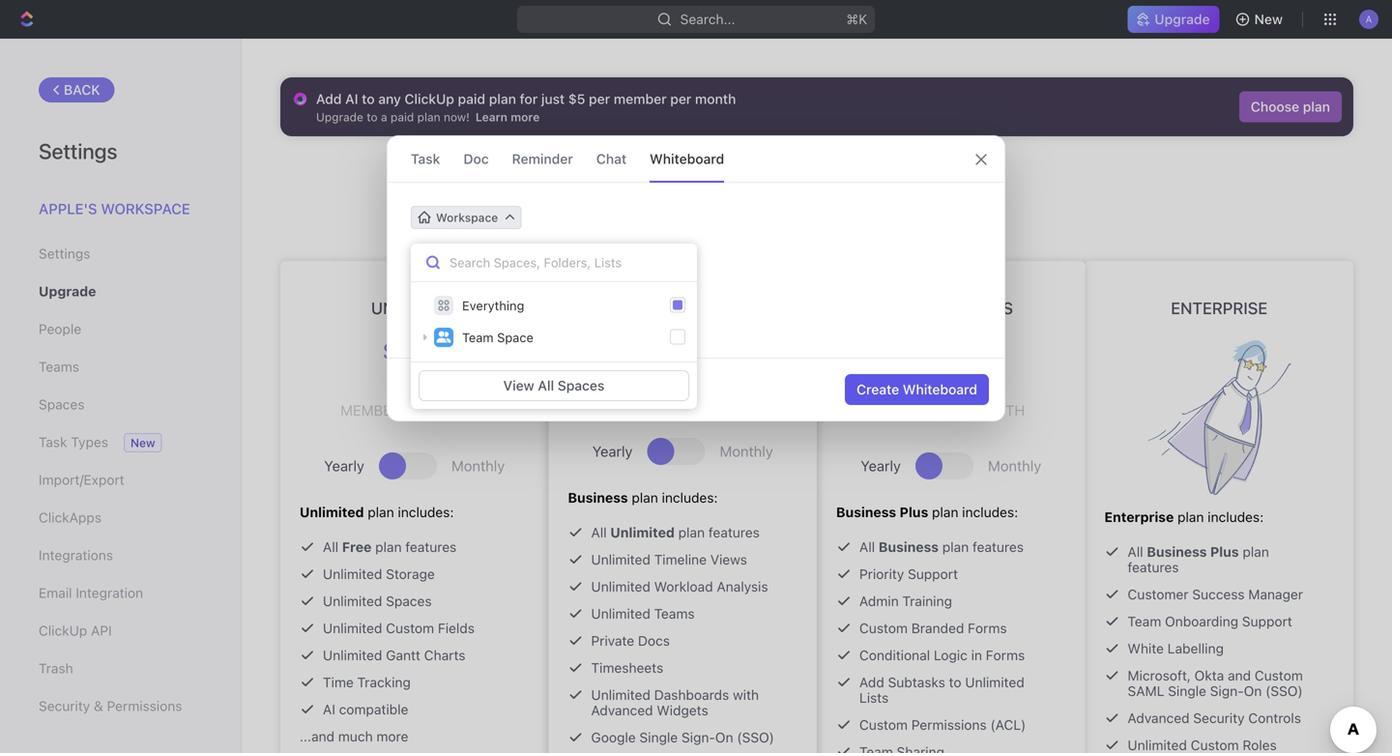 Task type: locate. For each thing, give the bounding box(es) containing it.
$
[[383, 338, 393, 365], [907, 338, 918, 365]]

upgrade inside the settings element
[[39, 283, 96, 299]]

task for task
[[411, 151, 441, 167]]

unlimited inside unlimited dashboards with advanced widgets
[[592, 687, 651, 703]]

1 vertical spatial clickup
[[39, 623, 87, 639]]

task button
[[411, 136, 441, 182]]

$ inside the $ 19 member per month
[[907, 338, 918, 365]]

1 horizontal spatial ai
[[345, 91, 358, 107]]

1 vertical spatial to
[[762, 163, 780, 188]]

2 $ from the left
[[907, 338, 918, 365]]

advanced
[[592, 703, 654, 719], [1128, 711, 1190, 726]]

team right user group image
[[462, 330, 494, 345]]

(acl)
[[991, 717, 1027, 733]]

1 vertical spatial enterprise
[[1105, 509, 1175, 525]]

0 horizontal spatial add
[[316, 91, 342, 107]]

to inside add subtasks to unlimited lists
[[950, 675, 962, 691]]

to
[[362, 91, 375, 107], [762, 163, 780, 188], [950, 675, 962, 691]]

0 horizontal spatial ai
[[323, 702, 336, 718]]

1 horizontal spatial workspace
[[436, 211, 498, 224]]

workspace up the "settings" link
[[101, 200, 190, 217]]

single inside microsoft, okta and custom saml single sign-on (sso)
[[1169, 683, 1207, 699]]

1 horizontal spatial whiteboard
[[903, 382, 978, 398]]

all left free
[[323, 539, 339, 555]]

plan up "timeline" on the bottom
[[679, 525, 705, 541]]

0 vertical spatial upgrade
[[1155, 11, 1211, 27]]

add left the any
[[316, 91, 342, 107]]

all inside button
[[538, 378, 554, 394]]

forms
[[968, 621, 1008, 637], [986, 648, 1026, 664]]

features for 7
[[406, 539, 457, 555]]

1 vertical spatial permissions
[[912, 717, 987, 733]]

plan up manager
[[1243, 544, 1270, 560]]

yearly up the business plus plan includes:
[[861, 458, 902, 474]]

chat
[[597, 151, 627, 167]]

view all spaces
[[504, 378, 605, 394]]

more down for
[[511, 110, 540, 124]]

business for business plus
[[889, 298, 969, 318]]

2 vertical spatial to
[[950, 675, 962, 691]]

(sso)
[[1266, 683, 1304, 699], [737, 730, 775, 746]]

2 settings from the top
[[39, 246, 90, 262]]

enterprise image
[[1148, 341, 1292, 495]]

0 horizontal spatial sign-
[[682, 730, 716, 746]]

task inside dialog
[[411, 151, 441, 167]]

advanced down saml
[[1128, 711, 1190, 726]]

new button
[[1228, 4, 1295, 35]]

yearly for member
[[593, 443, 633, 460]]

features inside all business plus plan features
[[1128, 560, 1180, 576]]

yearly for 7
[[324, 458, 365, 474]]

features
[[709, 525, 760, 541], [406, 539, 457, 555], [973, 539, 1024, 555], [1128, 560, 1180, 576]]

0 horizontal spatial to
[[362, 91, 375, 107]]

plan up all free plan features
[[368, 504, 394, 520]]

security & permissions link
[[39, 690, 202, 723]]

(sso) down with
[[737, 730, 775, 746]]

0 vertical spatial sign-
[[1211, 683, 1245, 699]]

1 vertical spatial more
[[377, 729, 409, 745]]

upgrade for leftmost the upgrade link
[[39, 283, 96, 299]]

upgrade
[[1155, 11, 1211, 27], [678, 163, 757, 188], [39, 283, 96, 299]]

all business plan features
[[860, 539, 1024, 555]]

google
[[592, 730, 636, 746]]

workspace down "doc" button
[[436, 211, 498, 224]]

docs
[[638, 633, 670, 649]]

enterprise
[[1172, 298, 1268, 318], [1105, 509, 1175, 525]]

spaces down the storage
[[386, 593, 432, 609]]

(sso) up controls
[[1266, 683, 1304, 699]]

1 horizontal spatial more
[[511, 110, 540, 124]]

1 horizontal spatial add
[[860, 675, 885, 691]]

...and
[[300, 729, 335, 745]]

single up advanced security controls
[[1169, 683, 1207, 699]]

$ left 7
[[383, 338, 393, 365]]

ai compatible
[[323, 702, 409, 718]]

0 horizontal spatial spaces
[[39, 397, 85, 413]]

settings up apple's
[[39, 138, 117, 163]]

custom up the gantt
[[386, 621, 434, 637]]

0 horizontal spatial plus
[[900, 504, 929, 520]]

to left the any
[[362, 91, 375, 107]]

custom
[[386, 621, 434, 637], [860, 621, 908, 637], [1255, 668, 1304, 684], [860, 717, 908, 733]]

whiteboard inside button
[[903, 382, 978, 398]]

business up 19 on the right of the page
[[889, 298, 969, 318]]

2 horizontal spatial plus
[[1211, 544, 1240, 560]]

on up controls
[[1245, 683, 1263, 699]]

1 horizontal spatial teams
[[655, 606, 695, 622]]

forms up in
[[968, 621, 1008, 637]]

1 horizontal spatial advanced
[[1128, 711, 1190, 726]]

security down microsoft, okta and custom saml single sign-on (sso)
[[1194, 711, 1246, 726]]

1 vertical spatial upgrade
[[678, 163, 757, 188]]

to inside add ai to any clickup paid plan for just $5 per member per month learn more
[[362, 91, 375, 107]]

includes: up "all business plan features"
[[963, 504, 1019, 520]]

business down name this whiteboard... field
[[644, 284, 723, 303]]

includes: up all free plan features
[[398, 504, 454, 520]]

business up priority support
[[879, 539, 939, 555]]

all up priority
[[860, 539, 876, 555]]

task left doc
[[411, 151, 441, 167]]

unlimited spaces
[[323, 593, 432, 609]]

workspace button
[[411, 206, 522, 229]]

business up priority
[[837, 504, 897, 520]]

business down the enterprise plan includes:
[[1148, 544, 1208, 560]]

add for add ai to any clickup paid plan for just $5 per member per month learn more
[[316, 91, 342, 107]]

clickup
[[405, 91, 455, 107], [39, 623, 87, 639]]

spaces link
[[39, 388, 202, 421]]

0 vertical spatial new
[[1255, 11, 1284, 27]]

0 vertical spatial (sso)
[[1266, 683, 1304, 699]]

1 vertical spatial ai
[[323, 702, 336, 718]]

1 vertical spatial team
[[1128, 614, 1162, 630]]

1 horizontal spatial permissions
[[912, 717, 987, 733]]

support up the training
[[908, 566, 959, 582]]

0 vertical spatial upgrade link
[[1128, 6, 1220, 33]]

view all spaces button
[[419, 370, 690, 401]]

white
[[1128, 641, 1165, 657]]

1 horizontal spatial clickup
[[405, 91, 455, 107]]

2 horizontal spatial upgrade
[[1155, 11, 1211, 27]]

$ up create whiteboard
[[907, 338, 918, 365]]

$ for 19
[[907, 338, 918, 365]]

upgrade up people
[[39, 283, 96, 299]]

upgrade link left new button
[[1128, 6, 1220, 33]]

0 horizontal spatial upgrade link
[[39, 275, 202, 308]]

month inside the '12 member per month'
[[704, 387, 757, 404]]

all business plus plan features
[[1128, 544, 1270, 576]]

0 horizontal spatial security
[[39, 698, 90, 714]]

0 vertical spatial support
[[908, 566, 959, 582]]

1 vertical spatial task
[[39, 434, 67, 450]]

1 horizontal spatial sign-
[[1211, 683, 1245, 699]]

team up 'white'
[[1128, 614, 1162, 630]]

dashboards
[[655, 687, 730, 703]]

1 vertical spatial (sso)
[[737, 730, 775, 746]]

0 vertical spatial teams
[[39, 359, 79, 375]]

unlimited for unlimited spaces
[[323, 593, 382, 609]]

0 horizontal spatial new
[[131, 436, 155, 450]]

includes: for business plan includes:
[[662, 490, 718, 506]]

1 vertical spatial upgrade link
[[39, 275, 202, 308]]

unlimited for unlimited timeline views
[[592, 552, 651, 568]]

0 vertical spatial settings
[[39, 138, 117, 163]]

ai left the any
[[345, 91, 358, 107]]

1 vertical spatial settings
[[39, 246, 90, 262]]

includes: up all business plus plan features
[[1208, 509, 1264, 525]]

upgrade left new button
[[1155, 11, 1211, 27]]

0 vertical spatial permissions
[[107, 698, 182, 714]]

yearly up unlimited plan includes:
[[324, 458, 365, 474]]

plan up all unlimited plan features
[[632, 490, 659, 506]]

trash
[[39, 661, 73, 677]]

more down compatible
[[377, 729, 409, 745]]

0 vertical spatial forms
[[968, 621, 1008, 637]]

import/export link
[[39, 464, 202, 497]]

task
[[411, 151, 441, 167], [39, 434, 67, 450]]

to down logic
[[950, 675, 962, 691]]

workspace
[[101, 200, 190, 217], [436, 211, 498, 224]]

more inside add ai to any clickup paid plan for just $5 per member per month learn more
[[511, 110, 540, 124]]

back
[[64, 82, 100, 98]]

custom right and
[[1255, 668, 1304, 684]]

back link
[[39, 77, 115, 103]]

on down with
[[716, 730, 734, 746]]

1 horizontal spatial single
[[1169, 683, 1207, 699]]

1 horizontal spatial $
[[907, 338, 918, 365]]

...and much more
[[300, 729, 409, 745]]

0 vertical spatial ai
[[345, 91, 358, 107]]

any
[[378, 91, 401, 107]]

single down widgets
[[640, 730, 678, 746]]

enterprise for enterprise
[[1172, 298, 1268, 318]]

0 vertical spatial clickup
[[405, 91, 455, 107]]

clickup right the any
[[405, 91, 455, 107]]

to left unleash
[[762, 163, 780, 188]]

1 horizontal spatial yearly
[[593, 443, 633, 460]]

new up import/export link on the bottom left
[[131, 436, 155, 450]]

0 vertical spatial spaces
[[558, 378, 605, 394]]

support down manager
[[1243, 614, 1293, 630]]

all unlimited plan features
[[592, 525, 760, 541]]

task left types
[[39, 434, 67, 450]]

upgrade link down the "settings" link
[[39, 275, 202, 308]]

0 horizontal spatial upgrade
[[39, 283, 96, 299]]

upgrade to unleash everything
[[678, 163, 957, 188]]

0 vertical spatial to
[[362, 91, 375, 107]]

1 $ from the left
[[383, 338, 393, 365]]

unlimited
[[371, 298, 458, 318], [300, 504, 364, 520], [611, 525, 675, 541], [592, 552, 651, 568], [323, 566, 382, 582], [592, 579, 651, 595], [323, 593, 382, 609], [592, 606, 651, 622], [323, 621, 382, 637], [323, 648, 382, 664], [966, 675, 1025, 691], [592, 687, 651, 703]]

2 horizontal spatial to
[[950, 675, 962, 691]]

permissions down add subtasks to unlimited lists
[[912, 717, 987, 733]]

0 vertical spatial single
[[1169, 683, 1207, 699]]

teams inside the settings element
[[39, 359, 79, 375]]

learn
[[476, 110, 508, 124]]

features up the customer
[[1128, 560, 1180, 576]]

plan up "learn"
[[489, 91, 517, 107]]

add down conditional
[[860, 675, 885, 691]]

add inside add subtasks to unlimited lists
[[860, 675, 885, 691]]

unlimited for unlimited gantt charts
[[323, 648, 382, 664]]

yearly up business plan includes:
[[593, 443, 633, 460]]

1 vertical spatial support
[[1243, 614, 1293, 630]]

2 horizontal spatial spaces
[[558, 378, 605, 394]]

subtasks
[[889, 675, 946, 691]]

single
[[1169, 683, 1207, 699], [640, 730, 678, 746]]

people link
[[39, 313, 202, 346]]

team onboarding support
[[1128, 614, 1293, 630]]

plan inside add ai to any clickup paid plan for just $5 per member per month learn more
[[489, 91, 517, 107]]

2 vertical spatial spaces
[[386, 593, 432, 609]]

conditional logic in forms
[[860, 648, 1026, 664]]

fields
[[438, 621, 475, 637]]

to for add ai to any clickup paid plan for just $5 per member per month learn more
[[362, 91, 375, 107]]

unlimited inside add subtasks to unlimited lists
[[966, 675, 1025, 691]]

plus up "all business plan features"
[[900, 504, 929, 520]]

features for 19
[[973, 539, 1024, 555]]

whiteboard right create
[[903, 382, 978, 398]]

1 horizontal spatial on
[[1245, 683, 1263, 699]]

settings down apple's
[[39, 246, 90, 262]]

1 horizontal spatial task
[[411, 151, 441, 167]]

0 horizontal spatial support
[[908, 566, 959, 582]]

0 horizontal spatial team
[[462, 330, 494, 345]]

0 vertical spatial add
[[316, 91, 342, 107]]

0 horizontal spatial advanced
[[592, 703, 654, 719]]

google single sign-on (sso)
[[592, 730, 775, 746]]

0 vertical spatial enterprise
[[1172, 298, 1268, 318]]

advanced up the google
[[592, 703, 654, 719]]

0 horizontal spatial yearly
[[324, 458, 365, 474]]

0 horizontal spatial teams
[[39, 359, 79, 375]]

types
[[71, 434, 108, 450]]

business up all unlimited plan features
[[568, 490, 628, 506]]

in
[[972, 648, 983, 664]]

features up the storage
[[406, 539, 457, 555]]

1 vertical spatial new
[[131, 436, 155, 450]]

upgrade link
[[1128, 6, 1220, 33], [39, 275, 202, 308]]

teams down people
[[39, 359, 79, 375]]

spaces right view on the bottom of the page
[[558, 378, 605, 394]]

whiteboard right chat
[[650, 151, 725, 167]]

0 horizontal spatial single
[[640, 730, 678, 746]]

ai down time
[[323, 702, 336, 718]]

forms right in
[[986, 648, 1026, 664]]

plus up 19 on the right of the page
[[973, 298, 1014, 318]]

1 vertical spatial add
[[860, 675, 885, 691]]

sign- up advanced security controls
[[1211, 683, 1245, 699]]

add for add subtasks to unlimited lists
[[860, 675, 885, 691]]

unlimited dashboards with advanced widgets
[[592, 687, 759, 719]]

0 vertical spatial whiteboard
[[650, 151, 725, 167]]

unlimited for unlimited workload analysis
[[592, 579, 651, 595]]

plus up success
[[1211, 544, 1240, 560]]

0 horizontal spatial permissions
[[107, 698, 182, 714]]

on
[[1245, 683, 1263, 699], [716, 730, 734, 746]]

training
[[903, 593, 953, 609]]

clickup inside the settings element
[[39, 623, 87, 639]]

0 horizontal spatial $
[[383, 338, 393, 365]]

view
[[504, 378, 535, 394]]

19
[[920, 330, 983, 407]]

new inside the settings element
[[131, 436, 155, 450]]

1 horizontal spatial support
[[1243, 614, 1293, 630]]

$ inside $ 7 member per month
[[383, 338, 393, 365]]

task inside the settings element
[[39, 434, 67, 450]]

choose plan link
[[1240, 91, 1343, 122]]

0 vertical spatial task
[[411, 151, 441, 167]]

per
[[589, 91, 611, 107], [671, 91, 692, 107], [673, 387, 700, 404], [405, 402, 431, 419], [942, 402, 968, 419]]

upgrade up name this whiteboard... field
[[678, 163, 757, 188]]

spaces
[[558, 378, 605, 394], [39, 397, 85, 413], [386, 593, 432, 609]]

teams down unlimited workload analysis
[[655, 606, 695, 622]]

clickup up trash
[[39, 623, 87, 639]]

0 vertical spatial on
[[1245, 683, 1263, 699]]

new up choose
[[1255, 11, 1284, 27]]

member
[[614, 91, 667, 107], [609, 387, 669, 404], [341, 402, 401, 419], [878, 402, 938, 419]]

⌘k
[[847, 11, 868, 27]]

plus inside all business plus plan features
[[1211, 544, 1240, 560]]

0 horizontal spatial (sso)
[[737, 730, 775, 746]]

includes:
[[662, 490, 718, 506], [398, 504, 454, 520], [963, 504, 1019, 520], [1208, 509, 1264, 525]]

0 horizontal spatial workspace
[[101, 200, 190, 217]]

1 vertical spatial whiteboard
[[903, 382, 978, 398]]

workload
[[655, 579, 714, 595]]

enterprise plan includes:
[[1105, 509, 1264, 525]]

features down the business plus plan includes:
[[973, 539, 1024, 555]]

1 horizontal spatial new
[[1255, 11, 1284, 27]]

1 horizontal spatial upgrade
[[678, 163, 757, 188]]

plus
[[973, 298, 1014, 318], [900, 504, 929, 520], [1211, 544, 1240, 560]]

security left &
[[39, 698, 90, 714]]

1 horizontal spatial spaces
[[386, 593, 432, 609]]

0 horizontal spatial on
[[716, 730, 734, 746]]

0 vertical spatial more
[[511, 110, 540, 124]]

whiteboard
[[650, 151, 725, 167], [903, 382, 978, 398]]

dialog
[[387, 135, 1006, 422]]

security inside 'link'
[[39, 698, 90, 714]]

$ 19 member per month
[[878, 330, 1026, 419]]

all right view on the bottom of the page
[[538, 378, 554, 394]]

2 vertical spatial upgrade
[[39, 283, 96, 299]]

clickapps
[[39, 510, 102, 526]]

business plus plan includes:
[[837, 504, 1019, 520]]

1 vertical spatial spaces
[[39, 397, 85, 413]]

sign- down widgets
[[682, 730, 716, 746]]

ai
[[345, 91, 358, 107], [323, 702, 336, 718]]

workspace inside the settings element
[[101, 200, 190, 217]]

all for 19
[[860, 539, 876, 555]]

all for 7
[[323, 539, 339, 555]]

compatible
[[339, 702, 409, 718]]

0 horizontal spatial clickup
[[39, 623, 87, 639]]

add
[[316, 91, 342, 107], [860, 675, 885, 691]]

all down business plan includes:
[[592, 525, 607, 541]]

1 vertical spatial plus
[[900, 504, 929, 520]]

0 vertical spatial plus
[[973, 298, 1014, 318]]

features up views
[[709, 525, 760, 541]]

1 vertical spatial teams
[[655, 606, 695, 622]]

all up the customer
[[1128, 544, 1144, 560]]

on inside microsoft, okta and custom saml single sign-on (sso)
[[1245, 683, 1263, 699]]

1 horizontal spatial plus
[[973, 298, 1014, 318]]

priority
[[860, 566, 905, 582]]

team space
[[462, 330, 534, 345]]

1 horizontal spatial (sso)
[[1266, 683, 1304, 699]]

permissions down trash link on the bottom of the page
[[107, 698, 182, 714]]

1 horizontal spatial team
[[1128, 614, 1162, 630]]

add inside add ai to any clickup paid plan for just $5 per member per month learn more
[[316, 91, 342, 107]]

includes: up all unlimited plan features
[[662, 490, 718, 506]]

spaces up task types in the left bottom of the page
[[39, 397, 85, 413]]

sign-
[[1211, 683, 1245, 699], [682, 730, 716, 746]]



Task type: vqa. For each thing, say whether or not it's contained in the screenshot.
5 element
no



Task type: describe. For each thing, give the bounding box(es) containing it.
customer success manager
[[1128, 587, 1304, 603]]

includes: for unlimited plan includes:
[[398, 504, 454, 520]]

just
[[542, 91, 565, 107]]

doc
[[464, 151, 489, 167]]

clickup api
[[39, 623, 112, 639]]

month inside add ai to any clickup paid plan for just $5 per member per month learn more
[[696, 91, 737, 107]]

unlimited teams
[[592, 606, 695, 622]]

0 horizontal spatial more
[[377, 729, 409, 745]]

business inside all business plus plan features
[[1148, 544, 1208, 560]]

all free plan features
[[323, 539, 457, 555]]

create
[[857, 382, 900, 398]]

storage
[[386, 566, 435, 582]]

email integration
[[39, 585, 143, 601]]

per inside $ 7 member per month
[[405, 402, 431, 419]]

team for team space
[[462, 330, 494, 345]]

unlimited custom fields
[[323, 621, 475, 637]]

add ai to any clickup paid plan for just $5 per member per month learn more
[[316, 91, 737, 124]]

widgets
[[657, 703, 709, 719]]

settings element
[[0, 39, 242, 754]]

saml
[[1128, 683, 1165, 699]]

month inside $ 7 member per month
[[435, 402, 489, 419]]

advanced inside unlimited dashboards with advanced widgets
[[592, 703, 654, 719]]

choose
[[1252, 99, 1300, 115]]

workspace inside workspace button
[[436, 211, 498, 224]]

1 vertical spatial on
[[716, 730, 734, 746]]

priority support
[[860, 566, 959, 582]]

plan down the business plus plan includes:
[[943, 539, 969, 555]]

create whiteboard
[[857, 382, 978, 398]]

unlimited for unlimited
[[371, 298, 458, 318]]

month inside the $ 19 member per month
[[972, 402, 1026, 419]]

business for business plan includes:
[[568, 490, 628, 506]]

unlimited timeline views
[[592, 552, 748, 568]]

all inside all business plus plan features
[[1128, 544, 1144, 560]]

white labelling
[[1128, 641, 1225, 657]]

clickup api link
[[39, 615, 202, 648]]

$ 7 member per month
[[341, 330, 489, 419]]

1 horizontal spatial upgrade link
[[1128, 6, 1220, 33]]

7
[[398, 330, 431, 407]]

new inside button
[[1255, 11, 1284, 27]]

success
[[1193, 587, 1245, 603]]

unlimited plan includes:
[[300, 504, 454, 520]]

conditional
[[860, 648, 931, 664]]

plan right choose
[[1304, 99, 1331, 115]]

space
[[497, 330, 534, 345]]

integrations link
[[39, 539, 202, 572]]

business plan includes:
[[568, 490, 718, 506]]

clickup inside add ai to any clickup paid plan for just $5 per member per month learn more
[[405, 91, 455, 107]]

labelling
[[1168, 641, 1225, 657]]

security & permissions
[[39, 698, 182, 714]]

apple's
[[39, 200, 97, 217]]

plan inside all business plus plan features
[[1243, 544, 1270, 560]]

12
[[653, 315, 713, 393]]

logic
[[934, 648, 968, 664]]

chat button
[[597, 136, 627, 182]]

private docs
[[592, 633, 670, 649]]

integration
[[76, 585, 143, 601]]

(sso) inside microsoft, okta and custom saml single sign-on (sso)
[[1266, 683, 1304, 699]]

1 vertical spatial sign-
[[682, 730, 716, 746]]

plan up unlimited storage
[[375, 539, 402, 555]]

customer
[[1128, 587, 1189, 603]]

timeline
[[655, 552, 707, 568]]

whiteboard button
[[650, 136, 725, 182]]

enterprise for enterprise plan includes:
[[1105, 509, 1175, 525]]

paid
[[458, 91, 486, 107]]

workspace button
[[411, 206, 522, 229]]

email
[[39, 585, 72, 601]]

per inside the '12 member per month'
[[673, 387, 700, 404]]

much
[[338, 729, 373, 745]]

plan up all business plus plan features
[[1178, 509, 1205, 525]]

$ for 7
[[383, 338, 393, 365]]

views
[[711, 552, 748, 568]]

1 vertical spatial single
[[640, 730, 678, 746]]

permissions inside 'link'
[[107, 698, 182, 714]]

Search Spaces, Folders, Lists text field
[[411, 244, 697, 282]]

unlimited for unlimited dashboards with advanced widgets
[[592, 687, 651, 703]]

reminder button
[[512, 136, 573, 182]]

onboarding
[[1166, 614, 1239, 630]]

charts
[[424, 648, 466, 664]]

12 member per month
[[609, 315, 757, 404]]

per inside the $ 19 member per month
[[942, 402, 968, 419]]

plus for business plus plan includes:
[[900, 504, 929, 520]]

teams link
[[39, 351, 202, 384]]

advanced security controls
[[1128, 711, 1302, 726]]

and
[[1229, 668, 1252, 684]]

unlimited for unlimited storage
[[323, 566, 382, 582]]

upgrade for upgrade to unleash everything
[[678, 163, 757, 188]]

team for team onboarding support
[[1128, 614, 1162, 630]]

unlimited for unlimited custom fields
[[323, 621, 382, 637]]

unleash
[[785, 163, 856, 188]]

dialog containing task
[[387, 135, 1006, 422]]

user group image
[[437, 331, 451, 343]]

okta
[[1195, 668, 1225, 684]]

unlimited for unlimited plan includes:
[[300, 504, 364, 520]]

tracking
[[357, 675, 411, 691]]

unlimited workload analysis
[[592, 579, 769, 595]]

includes: for enterprise plan includes:
[[1208, 509, 1264, 525]]

1 horizontal spatial to
[[762, 163, 780, 188]]

member inside the $ 19 member per month
[[878, 402, 938, 419]]

import/export
[[39, 472, 124, 488]]

task for task types
[[39, 434, 67, 450]]

private
[[592, 633, 635, 649]]

doc button
[[464, 136, 489, 182]]

$5
[[569, 91, 586, 107]]

task types
[[39, 434, 108, 450]]

plan up "all business plan features"
[[933, 504, 959, 520]]

choose plan
[[1252, 99, 1331, 115]]

custom down lists on the right bottom of page
[[860, 717, 908, 733]]

1 vertical spatial forms
[[986, 648, 1026, 664]]

member inside the '12 member per month'
[[609, 387, 669, 404]]

custom down admin
[[860, 621, 908, 637]]

clickapps link
[[39, 502, 202, 534]]

custom permissions (acl)
[[860, 717, 1027, 733]]

spaces inside button
[[558, 378, 605, 394]]

search...
[[681, 11, 736, 27]]

all for member
[[592, 525, 607, 541]]

business for business
[[644, 284, 723, 303]]

microsoft,
[[1128, 668, 1192, 684]]

admin
[[860, 593, 899, 609]]

1 settings from the top
[[39, 138, 117, 163]]

member inside $ 7 member per month
[[341, 402, 401, 419]]

ai inside add ai to any clickup paid plan for just $5 per member per month learn more
[[345, 91, 358, 107]]

to for add subtasks to unlimited lists
[[950, 675, 962, 691]]

sign- inside microsoft, okta and custom saml single sign-on (sso)
[[1211, 683, 1245, 699]]

time tracking
[[323, 675, 411, 691]]

yearly for 19
[[861, 458, 902, 474]]

people
[[39, 321, 81, 337]]

custom inside microsoft, okta and custom saml single sign-on (sso)
[[1255, 668, 1304, 684]]

settings link
[[39, 237, 202, 270]]

free
[[342, 539, 372, 555]]

features for member
[[709, 525, 760, 541]]

everything
[[462, 298, 525, 313]]

1 horizontal spatial security
[[1194, 711, 1246, 726]]

member inside add ai to any clickup paid plan for just $5 per member per month learn more
[[614, 91, 667, 107]]

business for business plus plan includes:
[[837, 504, 897, 520]]

plus for business plus
[[973, 298, 1014, 318]]

branded
[[912, 621, 965, 637]]

unlimited for unlimited teams
[[592, 606, 651, 622]]

&
[[94, 698, 103, 714]]

create whiteboard button
[[846, 374, 990, 405]]

spaces inside the settings element
[[39, 397, 85, 413]]

manager
[[1249, 587, 1304, 603]]

api
[[91, 623, 112, 639]]

trash link
[[39, 652, 202, 685]]

Name this Whiteboard... field
[[388, 245, 1005, 268]]



